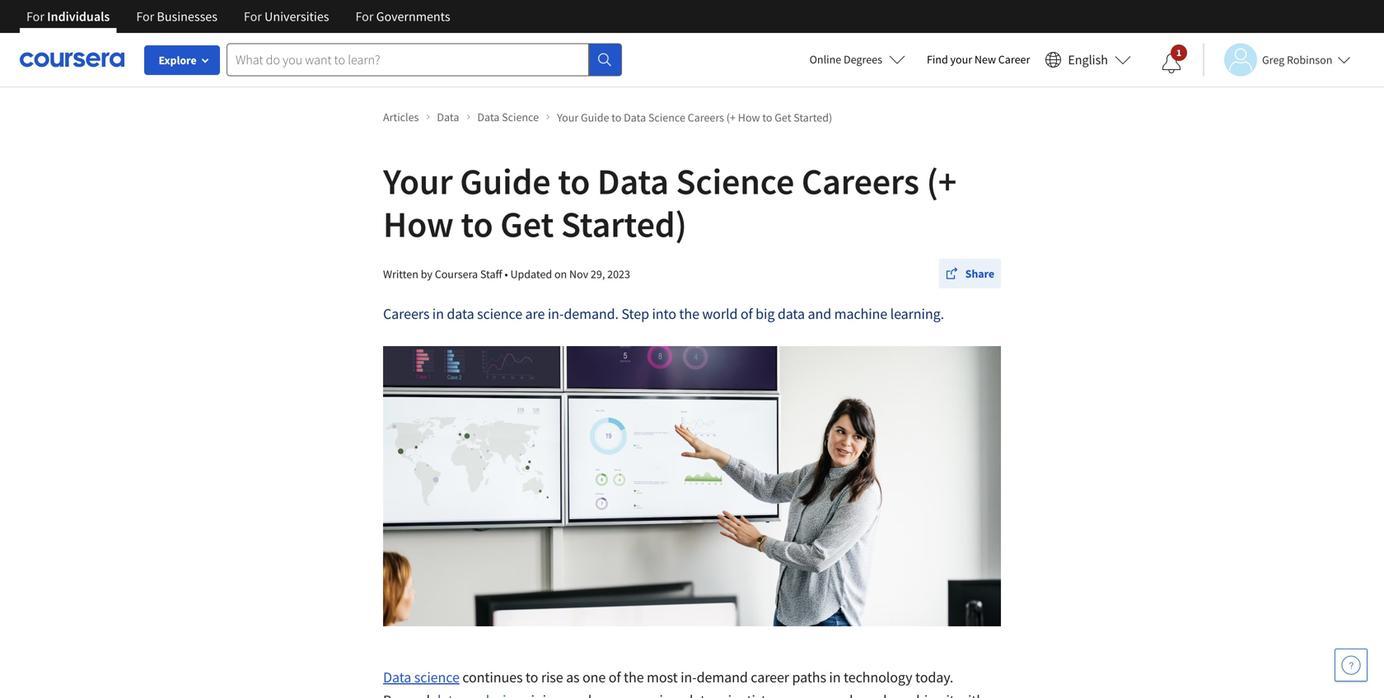 Task type: vqa. For each thing, say whether or not it's contained in the screenshot.
science
yes



Task type: locate. For each thing, give the bounding box(es) containing it.
guide right data science link
[[581, 110, 610, 125]]

for for businesses
[[136, 8, 154, 25]]

started)
[[794, 110, 833, 125], [561, 201, 687, 247]]

new
[[975, 52, 997, 67]]

0 horizontal spatial get
[[501, 201, 554, 247]]

how inside "your guide to data science careers (+ how to get started)"
[[383, 201, 454, 247]]

(+
[[727, 110, 736, 125], [927, 158, 957, 204]]

staff
[[481, 267, 503, 282]]

data right big
[[778, 305, 805, 323]]

science
[[502, 110, 539, 124], [649, 110, 686, 125], [676, 158, 795, 204]]

in
[[433, 305, 444, 323], [830, 668, 841, 687]]

1 vertical spatial in
[[830, 668, 841, 687]]

guide
[[581, 110, 610, 125], [460, 158, 551, 204]]

1 horizontal spatial guide
[[581, 110, 610, 125]]

how
[[738, 110, 761, 125], [383, 201, 454, 247]]

the right into
[[680, 305, 700, 323]]

2 for from the left
[[136, 8, 154, 25]]

your right data science link
[[557, 110, 579, 125]]

share button
[[940, 259, 1002, 289], [940, 259, 1002, 289]]

articles link
[[383, 109, 431, 126]]

as
[[566, 668, 580, 687]]

1 horizontal spatial (+
[[927, 158, 957, 204]]

data
[[437, 110, 459, 124], [478, 110, 500, 124], [624, 110, 646, 125], [598, 158, 669, 204], [383, 668, 412, 687]]

to inside 'continues to rise as one of the most in-demand career paths in technology today. beyond'
[[526, 668, 539, 687]]

0 vertical spatial (+
[[727, 110, 736, 125]]

careers
[[688, 110, 725, 125], [802, 158, 920, 204], [383, 305, 430, 323]]

1 vertical spatial how
[[383, 201, 454, 247]]

degrees
[[844, 52, 883, 67]]

career
[[751, 668, 790, 687]]

0 horizontal spatial in
[[433, 305, 444, 323]]

on
[[555, 267, 567, 282]]

0 vertical spatial started)
[[794, 110, 833, 125]]

1 for from the left
[[26, 8, 44, 25]]

online degrees button
[[797, 41, 919, 77]]

science left are
[[477, 305, 523, 323]]

a female data scientist presents her findings to the team. image
[[383, 346, 1002, 627]]

coursera image
[[20, 46, 124, 73]]

the
[[680, 305, 700, 323], [624, 668, 644, 687]]

1 vertical spatial your
[[383, 158, 453, 204]]

share
[[966, 266, 995, 281]]

1 horizontal spatial started)
[[794, 110, 833, 125]]

one
[[583, 668, 606, 687]]

for left 'individuals'
[[26, 8, 44, 25]]

started) down online
[[794, 110, 833, 125]]

0 horizontal spatial started)
[[561, 201, 687, 247]]

in- right are
[[548, 305, 564, 323]]

to
[[612, 110, 622, 125], [763, 110, 773, 125], [558, 158, 591, 204], [461, 201, 493, 247], [526, 668, 539, 687]]

rise
[[541, 668, 564, 687]]

1 vertical spatial guide
[[460, 158, 551, 204]]

1 horizontal spatial in
[[830, 668, 841, 687]]

0 vertical spatial science
[[477, 305, 523, 323]]

2 horizontal spatial careers
[[802, 158, 920, 204]]

in down by
[[433, 305, 444, 323]]

nov
[[570, 267, 589, 282]]

of right one at the bottom
[[609, 668, 621, 687]]

0 vertical spatial get
[[775, 110, 792, 125]]

1 vertical spatial get
[[501, 201, 554, 247]]

0 horizontal spatial data
[[447, 305, 474, 323]]

1 button
[[1149, 44, 1195, 83]]

started) inside "your guide to data science careers (+ how to get started)"
[[561, 201, 687, 247]]

your
[[951, 52, 973, 67]]

are
[[526, 305, 545, 323]]

english
[[1069, 52, 1109, 68]]

articles
[[383, 110, 419, 124]]

in- inside 'continues to rise as one of the most in-demand career paths in technology today. beyond'
[[681, 668, 697, 687]]

coursera
[[435, 267, 478, 282]]

0 horizontal spatial careers
[[383, 305, 430, 323]]

of left big
[[741, 305, 753, 323]]

1 vertical spatial your guide to data science careers (+ how to get started)
[[383, 158, 957, 247]]

0 horizontal spatial in-
[[548, 305, 564, 323]]

0 horizontal spatial science
[[414, 668, 460, 687]]

0 horizontal spatial the
[[624, 668, 644, 687]]

(+ inside "your guide to data science careers (+ how to get started)"
[[927, 158, 957, 204]]

of
[[741, 305, 753, 323], [609, 668, 621, 687]]

data science
[[478, 110, 539, 124]]

step
[[622, 305, 650, 323]]

for left universities
[[244, 8, 262, 25]]

29,
[[591, 267, 605, 282]]

1 horizontal spatial in-
[[681, 668, 697, 687]]

guide inside "your guide to data science careers (+ how to get started)"
[[460, 158, 551, 204]]

science up beyond
[[414, 668, 460, 687]]

0 vertical spatial the
[[680, 305, 700, 323]]

1 horizontal spatial careers
[[688, 110, 725, 125]]

english button
[[1039, 33, 1138, 87]]

get
[[775, 110, 792, 125], [501, 201, 554, 247]]

paths
[[793, 668, 827, 687]]

in-
[[548, 305, 564, 323], [681, 668, 697, 687]]

career
[[999, 52, 1031, 67]]

0 horizontal spatial guide
[[460, 158, 551, 204]]

most
[[647, 668, 678, 687]]

of inside 'continues to rise as one of the most in-demand career paths in technology today. beyond'
[[609, 668, 621, 687]]

1 horizontal spatial science
[[477, 305, 523, 323]]

greg
[[1263, 52, 1285, 67]]

1 horizontal spatial how
[[738, 110, 761, 125]]

for left the governments
[[356, 8, 374, 25]]

data down coursera
[[447, 305, 474, 323]]

science
[[477, 305, 523, 323], [414, 668, 460, 687]]

0 vertical spatial how
[[738, 110, 761, 125]]

find
[[927, 52, 949, 67]]

1 vertical spatial (+
[[927, 158, 957, 204]]

0 vertical spatial in
[[433, 305, 444, 323]]

1 data from the left
[[447, 305, 474, 323]]

2 vertical spatial careers
[[383, 305, 430, 323]]

and
[[808, 305, 832, 323]]

breadcrumbs navigation
[[380, 105, 1005, 129]]

0 horizontal spatial how
[[383, 201, 454, 247]]

your guide to data science careers (+ how to get started) inside breadcrumbs navigation
[[557, 110, 833, 125]]

learning.
[[891, 305, 945, 323]]

started) inside breadcrumbs navigation
[[794, 110, 833, 125]]

demand.
[[564, 305, 619, 323]]

1 vertical spatial the
[[624, 668, 644, 687]]

0 vertical spatial guide
[[581, 110, 610, 125]]

guide down data science
[[460, 158, 551, 204]]

1 vertical spatial of
[[609, 668, 621, 687]]

1 vertical spatial in-
[[681, 668, 697, 687]]

1 vertical spatial started)
[[561, 201, 687, 247]]

written by coursera staff • updated on nov 29, 2023
[[383, 267, 631, 282]]

1 horizontal spatial your
[[557, 110, 579, 125]]

1 horizontal spatial of
[[741, 305, 753, 323]]

your
[[557, 110, 579, 125], [383, 158, 453, 204]]

in- right most
[[681, 668, 697, 687]]

data
[[447, 305, 474, 323], [778, 305, 805, 323]]

0 horizontal spatial (+
[[727, 110, 736, 125]]

4 for from the left
[[356, 8, 374, 25]]

0 vertical spatial your guide to data science careers (+ how to get started)
[[557, 110, 833, 125]]

for businesses
[[136, 8, 218, 25]]

the left most
[[624, 668, 644, 687]]

your guide to data science careers (+ how to get started)
[[557, 110, 833, 125], [383, 158, 957, 247]]

online
[[810, 52, 842, 67]]

3 for from the left
[[244, 8, 262, 25]]

0 vertical spatial your
[[557, 110, 579, 125]]

for for individuals
[[26, 8, 44, 25]]

written
[[383, 267, 419, 282]]

individuals
[[47, 8, 110, 25]]

for left businesses
[[136, 8, 154, 25]]

(+ inside breadcrumbs navigation
[[727, 110, 736, 125]]

explore button
[[144, 45, 220, 75]]

1 horizontal spatial get
[[775, 110, 792, 125]]

0 horizontal spatial your
[[383, 158, 453, 204]]

in right paths
[[830, 668, 841, 687]]

for
[[26, 8, 44, 25], [136, 8, 154, 25], [244, 8, 262, 25], [356, 8, 374, 25]]

2 data from the left
[[778, 305, 805, 323]]

started) up "2023" at left
[[561, 201, 687, 247]]

explore
[[159, 53, 197, 68]]

your down articles link
[[383, 158, 453, 204]]

None search field
[[227, 43, 622, 76]]

1 horizontal spatial data
[[778, 305, 805, 323]]

beyond
[[383, 691, 430, 698]]

your inside "your guide to data science careers (+ how to get started)"
[[383, 158, 453, 204]]

businesses
[[157, 8, 218, 25]]

0 horizontal spatial of
[[609, 668, 621, 687]]

0 vertical spatial careers
[[688, 110, 725, 125]]



Task type: describe. For each thing, give the bounding box(es) containing it.
the inside 'continues to rise as one of the most in-demand career paths in technology today. beyond'
[[624, 668, 644, 687]]

careers in data science are in-demand. step into the world of big data and machine learning.
[[383, 305, 945, 323]]

find your new career
[[927, 52, 1031, 67]]

show notifications image
[[1162, 54, 1182, 73]]

technology
[[844, 668, 913, 687]]

demand
[[697, 668, 748, 687]]

0 vertical spatial in-
[[548, 305, 564, 323]]

find your new career link
[[919, 49, 1039, 70]]

•
[[505, 267, 508, 282]]

guide inside breadcrumbs navigation
[[581, 110, 610, 125]]

for individuals
[[26, 8, 110, 25]]

greg robinson button
[[1204, 43, 1351, 76]]

how inside breadcrumbs navigation
[[738, 110, 761, 125]]

updated
[[511, 267, 552, 282]]

data for data science
[[383, 668, 412, 687]]

today.
[[916, 668, 954, 687]]

your inside breadcrumbs navigation
[[557, 110, 579, 125]]

continues to rise as one of the most in-demand career paths in technology today. beyond
[[383, 668, 954, 698]]

continues
[[463, 668, 523, 687]]

banner navigation
[[13, 0, 464, 33]]

1 vertical spatial science
[[414, 668, 460, 687]]

by
[[421, 267, 433, 282]]

online degrees
[[810, 52, 883, 67]]

careers inside breadcrumbs navigation
[[688, 110, 725, 125]]

get inside breadcrumbs navigation
[[775, 110, 792, 125]]

robinson
[[1288, 52, 1333, 67]]

into
[[652, 305, 677, 323]]

machine
[[835, 305, 888, 323]]

data for data
[[437, 110, 459, 124]]

help center image
[[1342, 655, 1362, 675]]

2023
[[608, 267, 631, 282]]

1 vertical spatial careers
[[802, 158, 920, 204]]

data science link
[[383, 668, 460, 687]]

big
[[756, 305, 775, 323]]

for governments
[[356, 8, 451, 25]]

world
[[703, 305, 738, 323]]

governments
[[376, 8, 451, 25]]

What do you want to learn? text field
[[227, 43, 589, 76]]

get inside "your guide to data science careers (+ how to get started)"
[[501, 201, 554, 247]]

data inside "your guide to data science careers (+ how to get started)"
[[598, 158, 669, 204]]

universities
[[265, 8, 329, 25]]

1 horizontal spatial the
[[680, 305, 700, 323]]

data science link
[[478, 109, 551, 126]]

greg robinson
[[1263, 52, 1333, 67]]

data for data science
[[478, 110, 500, 124]]

1
[[1177, 46, 1182, 59]]

data science
[[383, 668, 460, 687]]

for for universities
[[244, 8, 262, 25]]

in inside 'continues to rise as one of the most in-demand career paths in technology today. beyond'
[[830, 668, 841, 687]]

data link
[[437, 109, 471, 126]]

for for governments
[[356, 8, 374, 25]]

0 vertical spatial of
[[741, 305, 753, 323]]

for universities
[[244, 8, 329, 25]]



